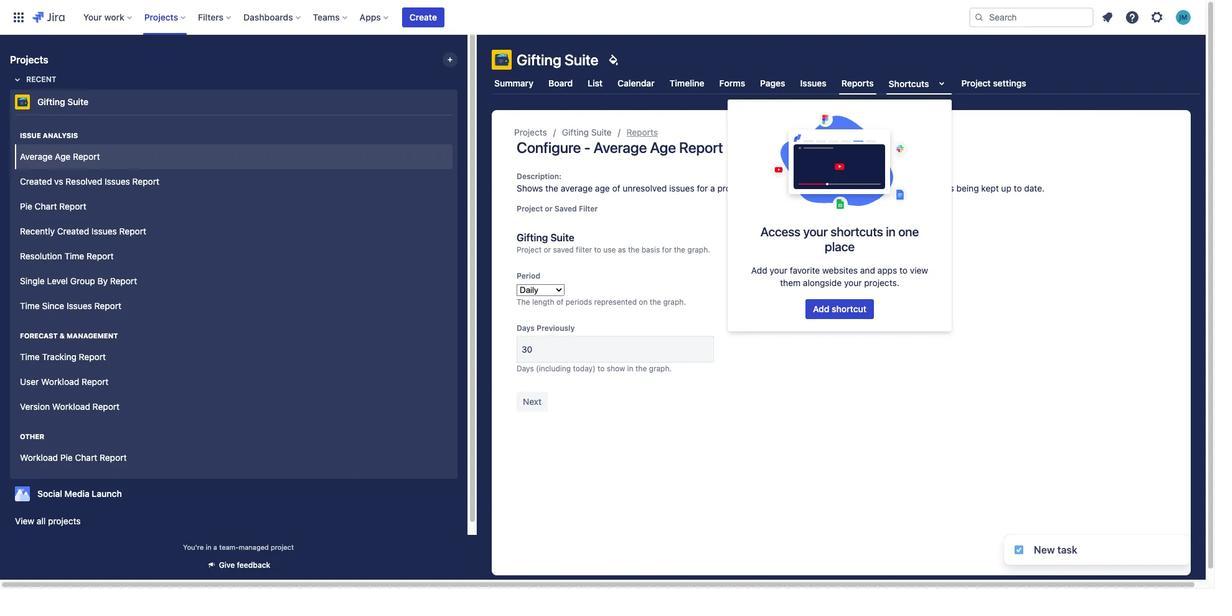 Task type: locate. For each thing, give the bounding box(es) containing it.
of right length
[[556, 298, 564, 307]]

and
[[860, 265, 875, 276]]

add to starred image for social media launch
[[454, 487, 469, 502]]

0 horizontal spatial created
[[20, 176, 52, 186]]

gifting suite up -
[[562, 127, 612, 138]]

suite up configure - average age report
[[591, 127, 612, 138]]

gifting down project or saved filter
[[517, 232, 548, 243]]

graph. right show
[[649, 364, 672, 374]]

3 group from the top
[[15, 319, 453, 423]]

project or saved filter
[[517, 204, 598, 214]]

1 vertical spatial filter
[[763, 217, 784, 228]]

1 horizontal spatial pie
[[60, 452, 73, 463]]

issues
[[800, 78, 827, 88], [105, 176, 130, 186], [91, 226, 117, 236], [67, 300, 92, 311]]

projects
[[144, 12, 178, 22], [10, 54, 48, 65], [514, 127, 547, 138]]

gifting suite link up average age report link
[[10, 90, 453, 115]]

projects
[[48, 516, 81, 527]]

workload down other
[[20, 452, 58, 463]]

in right show
[[627, 364, 633, 374]]

0 horizontal spatial average
[[20, 151, 52, 162]]

pie chart report link
[[15, 194, 453, 219]]

2 vertical spatial project
[[517, 245, 542, 255]]

apps
[[878, 265, 897, 276]]

1 vertical spatial pie
[[60, 452, 73, 463]]

2 vertical spatial workload
[[20, 452, 58, 463]]

1 horizontal spatial in
[[627, 364, 633, 374]]

calendar link
[[615, 72, 657, 95]]

project right managed
[[271, 543, 294, 552]]

chart up recently
[[35, 201, 57, 211]]

0 vertical spatial projects
[[144, 12, 178, 22]]

0 vertical spatial gifting suite link
[[10, 90, 453, 115]]

resolved
[[66, 176, 102, 186]]

resolution
[[20, 251, 62, 261]]

primary element
[[7, 0, 969, 35]]

0 horizontal spatial in
[[206, 543, 211, 552]]

banner containing your work
[[0, 0, 1206, 35]]

gifting suite down recent
[[37, 96, 88, 107]]

project...
[[797, 217, 832, 228]]

issues down single level group by report
[[67, 300, 92, 311]]

show
[[607, 364, 625, 374]]

shortcuts
[[889, 78, 929, 89]]

days for days (including today) to show in the graph.
[[517, 364, 534, 374]]

social media launch
[[37, 489, 122, 499]]

0 vertical spatial project
[[961, 78, 991, 88]]

0 horizontal spatial gifting suite link
[[10, 90, 453, 115]]

1 vertical spatial of
[[556, 298, 564, 307]]

chart up social media launch at bottom
[[75, 452, 97, 463]]

add to starred image for gifting suite
[[454, 95, 469, 110]]

project
[[717, 183, 746, 194], [271, 543, 294, 552]]

1 vertical spatial add
[[813, 304, 829, 314]]

created
[[20, 176, 52, 186], [57, 226, 89, 236]]

project left the settings
[[961, 78, 991, 88]]

graph.
[[687, 245, 710, 255], [663, 298, 686, 307], [649, 364, 672, 374]]

settings image
[[1150, 10, 1165, 25]]

access
[[761, 225, 800, 239]]

social media launch link
[[10, 482, 453, 507]]

the right on
[[650, 298, 661, 307]]

age
[[650, 139, 676, 156], [55, 151, 70, 162]]

group containing time tracking report
[[15, 319, 453, 423]]

projects for projects dropdown button
[[144, 12, 178, 22]]

the down description:
[[545, 183, 558, 194]]

2 days from the top
[[517, 364, 534, 374]]

add down access
[[751, 265, 767, 276]]

user workload report link
[[15, 370, 453, 395]]

pie up recently
[[20, 201, 32, 211]]

0 vertical spatial filter
[[579, 204, 598, 214]]

0 vertical spatial for
[[697, 183, 708, 194]]

add
[[751, 265, 767, 276], [813, 304, 829, 314]]

add inside add your favorite websites and apps to view them alongside your projects.
[[751, 265, 767, 276]]

1 horizontal spatial age
[[650, 139, 676, 156]]

search image
[[974, 12, 984, 22]]

2 add to starred image from the top
[[454, 487, 469, 502]]

0 vertical spatial of
[[612, 183, 620, 194]]

banner
[[0, 0, 1206, 35]]

0 vertical spatial chart
[[35, 201, 57, 211]]

1 vertical spatial reports
[[627, 127, 658, 138]]

1 vertical spatial project
[[517, 204, 543, 214]]

your left backlog
[[893, 183, 911, 194]]

1 days from the top
[[517, 324, 535, 333]]

gifting suite link down list link
[[562, 125, 612, 140]]

your up place
[[803, 225, 828, 239]]

1 vertical spatial a
[[213, 543, 217, 552]]

1 vertical spatial days
[[517, 364, 534, 374]]

other
[[20, 433, 44, 441]]

&
[[60, 332, 65, 340]]

add down alongside
[[813, 304, 829, 314]]

reports right the issues link
[[841, 78, 874, 88]]

media
[[64, 489, 90, 499]]

notifications image
[[1100, 10, 1115, 25]]

0 horizontal spatial reports
[[627, 127, 658, 138]]

time left the since
[[20, 300, 40, 311]]

reports up configure - average age report
[[627, 127, 658, 138]]

gifting suite up the saved
[[517, 232, 574, 243]]

days down the
[[517, 324, 535, 333]]

0 horizontal spatial age
[[55, 151, 70, 162]]

average right -
[[594, 139, 647, 156]]

1 horizontal spatial add
[[813, 304, 829, 314]]

0 vertical spatial a
[[710, 183, 715, 194]]

a left team-
[[213, 543, 217, 552]]

pages
[[760, 78, 785, 88]]

created up resolution time report
[[57, 226, 89, 236]]

1 horizontal spatial of
[[612, 183, 620, 194]]

0 vertical spatial graph.
[[687, 245, 710, 255]]

1 horizontal spatial gifting suite link
[[562, 125, 612, 140]]

launch
[[92, 489, 122, 499]]

sidebar navigation image
[[463, 50, 491, 75]]

managed
[[239, 543, 269, 552]]

days left (including
[[517, 364, 534, 374]]

gifting suite
[[517, 51, 599, 68], [37, 96, 88, 107], [562, 127, 612, 138], [517, 232, 574, 243]]

project down shows
[[517, 204, 543, 214]]

your up them
[[770, 265, 787, 276]]

projects up recent
[[10, 54, 48, 65]]

tab list
[[484, 72, 1208, 95]]

0 vertical spatial add to starred image
[[454, 95, 469, 110]]

1 horizontal spatial a
[[710, 183, 715, 194]]

or
[[748, 183, 756, 194], [545, 204, 553, 214], [786, 217, 794, 228], [544, 245, 551, 255]]

2 vertical spatial time
[[20, 351, 40, 362]]

0 vertical spatial in
[[886, 225, 896, 239]]

single level group by report
[[20, 276, 137, 286]]

1 vertical spatial created
[[57, 226, 89, 236]]

0 horizontal spatial pie
[[20, 201, 32, 211]]

all
[[37, 516, 46, 527]]

1 horizontal spatial reports
[[841, 78, 874, 88]]

filter right the saved
[[579, 204, 598, 214]]

workload
[[41, 376, 79, 387], [52, 401, 90, 412], [20, 452, 58, 463]]

this
[[781, 183, 798, 194]]

projects inside projects dropdown button
[[144, 12, 178, 22]]

1 horizontal spatial for
[[697, 183, 708, 194]]

filter
[[576, 245, 592, 255]]

0 vertical spatial workload
[[41, 376, 79, 387]]

you
[[825, 183, 839, 194]]

0 vertical spatial days
[[517, 324, 535, 333]]

average down the issue
[[20, 151, 52, 162]]

0 vertical spatial project
[[717, 183, 746, 194]]

for right "issues"
[[697, 183, 708, 194]]

created left vs
[[20, 176, 52, 186]]

shortcuts button
[[886, 72, 952, 95]]

in inside access your shortcuts in one place
[[886, 225, 896, 239]]

filter right "change"
[[763, 217, 784, 228]]

saved
[[555, 204, 577, 214]]

graph. right on
[[663, 298, 686, 307]]

your inside access your shortcuts in one place
[[803, 225, 828, 239]]

1 horizontal spatial projects
[[144, 12, 178, 22]]

add inside add shortcut button
[[813, 304, 829, 314]]

graph. right basis in the right of the page
[[687, 245, 710, 255]]

2 vertical spatial graph.
[[649, 364, 672, 374]]

1 group from the top
[[15, 115, 453, 478]]

0 vertical spatial add
[[751, 265, 767, 276]]

time
[[64, 251, 84, 261], [20, 300, 40, 311], [20, 351, 40, 362]]

collapse recent projects image
[[10, 72, 25, 87]]

1 vertical spatial time
[[20, 300, 40, 311]]

one
[[898, 225, 919, 239]]

graph. for days (including today) to show in the graph.
[[649, 364, 672, 374]]

group
[[15, 115, 453, 478], [15, 118, 453, 322], [15, 319, 453, 423]]

created vs resolved issues report
[[20, 176, 159, 186]]

0 vertical spatial pie
[[20, 201, 32, 211]]

kept
[[981, 183, 999, 194]]

1 horizontal spatial created
[[57, 226, 89, 236]]

issue analysis
[[20, 131, 78, 139]]

1 vertical spatial projects
[[10, 54, 48, 65]]

2 horizontal spatial in
[[886, 225, 896, 239]]

time up single level group by report
[[64, 251, 84, 261]]

a right "issues"
[[710, 183, 715, 194]]

age down analysis at the left top of page
[[55, 151, 70, 162]]

feedback
[[237, 561, 270, 570]]

None text field
[[517, 336, 714, 363]]

pages link
[[758, 72, 788, 95]]

None submit
[[517, 392, 548, 412]]

project for project or saved filter to use as the basis for the graph.
[[517, 245, 542, 255]]

add to starred image
[[454, 95, 469, 110], [454, 487, 469, 502]]

period
[[517, 271, 540, 281]]

filters button
[[194, 7, 236, 27]]

(including
[[536, 364, 571, 374]]

suite up the saved
[[550, 232, 574, 243]]

to left "view"
[[900, 265, 908, 276]]

1 vertical spatial gifting suite link
[[562, 125, 612, 140]]

0 horizontal spatial project
[[271, 543, 294, 552]]

project up "change"
[[717, 183, 746, 194]]

task icon image
[[1014, 545, 1024, 555]]

view
[[15, 516, 34, 527]]

time down 'forecast'
[[20, 351, 40, 362]]

management
[[67, 332, 118, 340]]

jira image
[[32, 10, 65, 25], [32, 10, 65, 25]]

project inside tab list
[[961, 78, 991, 88]]

time for since
[[20, 300, 40, 311]]

to right up
[[1014, 183, 1022, 194]]

1 add to starred image from the top
[[454, 95, 469, 110]]

issues
[[669, 183, 695, 194]]

1 vertical spatial chart
[[75, 452, 97, 463]]

issues inside tab list
[[800, 78, 827, 88]]

0 horizontal spatial filter
[[579, 204, 598, 214]]

project up period
[[517, 245, 542, 255]]

gifting suite up 'board'
[[517, 51, 599, 68]]

2 vertical spatial projects
[[514, 127, 547, 138]]

projects for projects link
[[514, 127, 547, 138]]

1 horizontal spatial project
[[717, 183, 746, 194]]

time tracking report link
[[15, 345, 453, 370]]

of right age
[[612, 183, 620, 194]]

pie up "media"
[[60, 452, 73, 463]]

place
[[825, 240, 855, 254]]

description: shows the average age of unresolved issues for a project or filter. this helps you see whether your backlog is being kept up to date.
[[517, 172, 1045, 194]]

1 vertical spatial add to starred image
[[454, 487, 469, 502]]

suite
[[565, 51, 599, 68], [67, 96, 88, 107], [591, 127, 612, 138], [550, 232, 574, 243]]

forecast
[[20, 332, 58, 340]]

workload pie chart report group
[[15, 420, 453, 474]]

projects up configure
[[514, 127, 547, 138]]

your work button
[[80, 7, 137, 27]]

0 horizontal spatial a
[[213, 543, 217, 552]]

time since issues report
[[20, 300, 121, 311]]

for right basis in the right of the page
[[662, 245, 672, 255]]

projects right work in the left of the page
[[144, 12, 178, 22]]

your profile and settings image
[[1176, 10, 1191, 25]]

1 vertical spatial graph.
[[663, 298, 686, 307]]

basis
[[642, 245, 660, 255]]

in left one
[[886, 225, 896, 239]]

by
[[97, 276, 108, 286]]

workload down user workload report
[[52, 401, 90, 412]]

in
[[886, 225, 896, 239], [627, 364, 633, 374], [206, 543, 211, 552]]

shortcut
[[832, 304, 867, 314]]

calendar
[[618, 78, 655, 88]]

workload down tracking
[[41, 376, 79, 387]]

version workload report link
[[15, 395, 453, 420]]

project
[[961, 78, 991, 88], [517, 204, 543, 214], [517, 245, 542, 255]]

-
[[584, 139, 590, 156]]

issues right pages
[[800, 78, 827, 88]]

saved
[[553, 245, 574, 255]]

in right you're
[[206, 543, 211, 552]]

view all projects
[[15, 516, 81, 527]]

2 horizontal spatial projects
[[514, 127, 547, 138]]

average
[[594, 139, 647, 156], [20, 151, 52, 162]]

backlog
[[914, 183, 945, 194]]

chart
[[35, 201, 57, 211], [75, 452, 97, 463]]

gifting suite link
[[10, 90, 453, 115], [562, 125, 612, 140]]

days
[[517, 324, 535, 333], [517, 364, 534, 374]]

issues right 'resolved'
[[105, 176, 130, 186]]

1 vertical spatial workload
[[52, 401, 90, 412]]

workload pie chart report
[[20, 452, 127, 463]]

suite up analysis at the left top of page
[[67, 96, 88, 107]]

1 horizontal spatial chart
[[75, 452, 97, 463]]

0 horizontal spatial of
[[556, 298, 564, 307]]

issues link
[[798, 72, 829, 95]]

age up unresolved
[[650, 139, 676, 156]]

0 horizontal spatial add
[[751, 265, 767, 276]]

description:
[[517, 172, 561, 181]]

0 vertical spatial created
[[20, 176, 52, 186]]

1 vertical spatial for
[[662, 245, 672, 255]]

resolution time report
[[20, 251, 114, 261]]

a inside description: shows the average age of unresolved issues for a project or filter. this helps you see whether your backlog is being kept up to date.
[[710, 183, 715, 194]]

recently created issues report
[[20, 226, 146, 236]]

report inside 'link'
[[100, 452, 127, 463]]



Task type: vqa. For each thing, say whether or not it's contained in the screenshot.
the topmost Event
no



Task type: describe. For each thing, give the bounding box(es) containing it.
today)
[[573, 364, 596, 374]]

forms
[[719, 78, 745, 88]]

Search field
[[969, 7, 1094, 27]]

project for project or saved filter
[[517, 204, 543, 214]]

workload inside 'link'
[[20, 452, 58, 463]]

task
[[1057, 545, 1078, 556]]

2 group from the top
[[15, 118, 453, 322]]

average age report link
[[15, 144, 453, 169]]

to left use
[[594, 245, 601, 255]]

the right show
[[636, 364, 647, 374]]

days for days previously
[[517, 324, 535, 333]]

gifting down recent
[[37, 96, 65, 107]]

projects.
[[864, 278, 899, 288]]

dashboards
[[243, 12, 293, 22]]

2 vertical spatial in
[[206, 543, 211, 552]]

user
[[20, 376, 39, 387]]

is
[[948, 183, 954, 194]]

favorite
[[790, 265, 820, 276]]

your down websites
[[844, 278, 862, 288]]

them
[[780, 278, 801, 288]]

of inside description: shows the average age of unresolved issues for a project or filter. this helps you see whether your backlog is being kept up to date.
[[612, 183, 620, 194]]

projects button
[[141, 7, 191, 27]]

date.
[[1024, 183, 1045, 194]]

change
[[730, 217, 761, 228]]

list link
[[585, 72, 605, 95]]

view
[[910, 265, 928, 276]]

up
[[1001, 183, 1011, 194]]

group
[[70, 276, 95, 286]]

workload for user
[[41, 376, 79, 387]]

create project image
[[445, 55, 455, 65]]

single level group by report link
[[15, 269, 453, 294]]

whether
[[858, 183, 891, 194]]

1 horizontal spatial filter
[[763, 217, 784, 228]]

see
[[842, 183, 856, 194]]

gifting up -
[[562, 127, 589, 138]]

board link
[[546, 72, 575, 95]]

summary link
[[492, 72, 536, 95]]

periods
[[566, 298, 592, 307]]

previously
[[537, 324, 575, 333]]

add shortcut
[[813, 304, 867, 314]]

since
[[42, 300, 64, 311]]

as
[[618, 245, 626, 255]]

recently
[[20, 226, 55, 236]]

to inside description: shows the average age of unresolved issues for a project or filter. this helps you see whether your backlog is being kept up to date.
[[1014, 183, 1022, 194]]

teams
[[313, 12, 340, 22]]

your inside description: shows the average age of unresolved issues for a project or filter. this helps you see whether your backlog is being kept up to date.
[[893, 183, 911, 194]]

1 vertical spatial in
[[627, 364, 633, 374]]

unresolved
[[623, 183, 667, 194]]

days (including today) to show in the graph.
[[517, 364, 672, 374]]

team-
[[219, 543, 239, 552]]

time since issues report link
[[15, 294, 453, 319]]

tab list containing reports
[[484, 72, 1208, 95]]

0 vertical spatial time
[[64, 251, 84, 261]]

change filter or project...
[[730, 217, 832, 228]]

teams button
[[309, 7, 352, 27]]

the right basis in the right of the page
[[674, 245, 685, 255]]

view all projects link
[[10, 510, 458, 533]]

project for project settings
[[961, 78, 991, 88]]

issues up resolution time report
[[91, 226, 117, 236]]

configure
[[517, 139, 581, 156]]

the inside description: shows the average age of unresolved issues for a project or filter. this helps you see whether your backlog is being kept up to date.
[[545, 183, 558, 194]]

project settings link
[[959, 72, 1029, 95]]

represented
[[594, 298, 637, 307]]

to left show
[[598, 364, 605, 374]]

reports link
[[627, 125, 658, 140]]

pie inside 'link'
[[60, 452, 73, 463]]

workload for version
[[52, 401, 90, 412]]

issue
[[20, 131, 41, 139]]

version
[[20, 401, 50, 412]]

time tracking report
[[20, 351, 106, 362]]

apps button
[[356, 7, 393, 27]]

new task
[[1034, 545, 1078, 556]]

add for add your favorite websites and apps to view them alongside your projects.
[[751, 265, 767, 276]]

timeline
[[670, 78, 704, 88]]

filters
[[198, 12, 224, 22]]

project inside description: shows the average age of unresolved issues for a project or filter. this helps you see whether your backlog is being kept up to date.
[[717, 183, 746, 194]]

add for add shortcut
[[813, 304, 829, 314]]

access your shortcuts in one place
[[761, 225, 919, 254]]

0 horizontal spatial chart
[[35, 201, 57, 211]]

add shortcut button
[[805, 299, 874, 319]]

add your favorite websites and apps to view them alongside your projects.
[[751, 265, 928, 288]]

set background color image
[[606, 52, 621, 67]]

configure - average age report
[[517, 139, 723, 156]]

average
[[561, 183, 593, 194]]

your work
[[83, 12, 124, 22]]

1 vertical spatial project
[[271, 543, 294, 552]]

alongside
[[803, 278, 842, 288]]

project settings
[[961, 78, 1026, 88]]

user workload report
[[20, 376, 109, 387]]

or inside description: shows the average age of unresolved issues for a project or filter. this helps you see whether your backlog is being kept up to date.
[[748, 183, 756, 194]]

you're in a team-managed project
[[183, 543, 294, 552]]

use
[[603, 245, 616, 255]]

on
[[639, 298, 648, 307]]

create
[[410, 12, 437, 22]]

apps
[[360, 12, 381, 22]]

the right as
[[628, 245, 639, 255]]

help image
[[1125, 10, 1140, 25]]

forms link
[[717, 72, 748, 95]]

chart inside 'link'
[[75, 452, 97, 463]]

suite up list
[[565, 51, 599, 68]]

you're
[[183, 543, 204, 552]]

shortcuts
[[831, 225, 883, 239]]

gifting up 'board'
[[517, 51, 561, 68]]

created vs resolved issues report link
[[15, 169, 453, 194]]

graph. for the length of periods represented on the graph.
[[663, 298, 686, 307]]

workload pie chart report link
[[15, 446, 453, 471]]

recent
[[26, 75, 56, 84]]

single
[[20, 276, 45, 286]]

time for tracking
[[20, 351, 40, 362]]

give feedback
[[219, 561, 270, 570]]

list
[[588, 78, 603, 88]]

timeline link
[[667, 72, 707, 95]]

0 vertical spatial reports
[[841, 78, 874, 88]]

appswitcher icon image
[[11, 10, 26, 25]]

give
[[219, 561, 235, 570]]

websites
[[822, 265, 858, 276]]

new task button
[[1004, 535, 1191, 565]]

for inside description: shows the average age of unresolved issues for a project or filter. this helps you see whether your backlog is being kept up to date.
[[697, 183, 708, 194]]

vs
[[54, 176, 63, 186]]

your
[[83, 12, 102, 22]]

1 horizontal spatial average
[[594, 139, 647, 156]]

length
[[532, 298, 554, 307]]

change filter or project... link
[[730, 217, 832, 229]]

0 horizontal spatial projects
[[10, 54, 48, 65]]

version workload report
[[20, 401, 120, 412]]

to inside add your favorite websites and apps to view them alongside your projects.
[[900, 265, 908, 276]]

project or saved filter to use as the basis for the graph.
[[517, 245, 710, 255]]

0 horizontal spatial for
[[662, 245, 672, 255]]

new
[[1034, 545, 1055, 556]]



